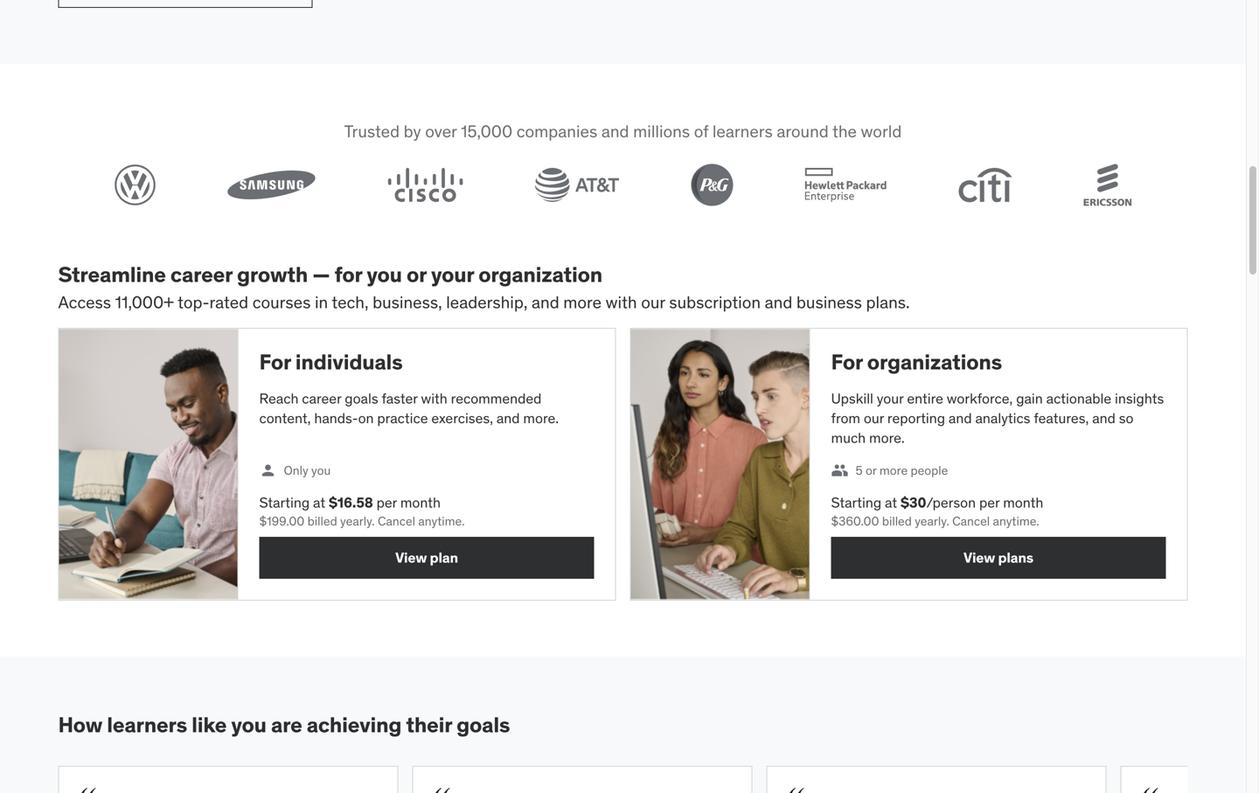 Task type: locate. For each thing, give the bounding box(es) containing it.
0 vertical spatial our
[[641, 292, 665, 313]]

from
[[831, 409, 861, 427]]

and left millions at the right top of page
[[602, 121, 629, 142]]

streamline career growth — for you or your organization access 11,000+ top-rated courses in tech, business, leadership, and more with our subscription and business plans.
[[58, 261, 910, 313]]

1 anytime. from the left
[[418, 513, 465, 529]]

0 horizontal spatial more
[[564, 292, 602, 313]]

billed inside starting at $16.58 per month $199.00 billed yearly. cancel anytime.
[[308, 513, 337, 529]]

1 vertical spatial more.
[[869, 429, 905, 447]]

career inside reach career goals faster with recommended content, hands-on practice exercises, and more.
[[302, 390, 341, 408]]

you right 'only'
[[311, 463, 331, 478]]

our right from
[[864, 409, 884, 427]]

career inside streamline career growth — for you or your organization access 11,000+ top-rated courses in tech, business, leadership, and more with our subscription and business plans.
[[170, 261, 233, 288]]

1 vertical spatial your
[[877, 390, 904, 408]]

learners left like
[[107, 712, 187, 738]]

billed
[[308, 513, 337, 529], [882, 513, 912, 529]]

1 vertical spatial career
[[302, 390, 341, 408]]

you
[[367, 261, 402, 288], [311, 463, 331, 478], [231, 712, 267, 738]]

2 per from the left
[[980, 494, 1000, 512]]

individuals
[[295, 349, 403, 375]]

goals right 'their'
[[457, 712, 510, 738]]

at
[[313, 494, 325, 512], [885, 494, 898, 512]]

by
[[404, 121, 421, 142]]

your up reporting
[[877, 390, 904, 408]]

1 vertical spatial learners
[[107, 712, 187, 738]]

goals
[[345, 390, 378, 408], [457, 712, 510, 738]]

1 billed from the left
[[308, 513, 337, 529]]

only
[[284, 463, 308, 478]]

starting
[[259, 494, 310, 512], [831, 494, 882, 512]]

1 view from the left
[[395, 549, 427, 567]]

$199.00
[[259, 513, 305, 529]]

starting up $199.00
[[259, 494, 310, 512]]

2 starting from the left
[[831, 494, 882, 512]]

view
[[395, 549, 427, 567], [964, 549, 995, 567]]

at left the $16.58
[[313, 494, 325, 512]]

2 view from the left
[[964, 549, 995, 567]]

1 vertical spatial more
[[880, 463, 908, 478]]

trusted
[[344, 121, 400, 142]]

0 horizontal spatial for
[[259, 349, 291, 375]]

on
[[358, 409, 374, 427]]

exercises,
[[432, 409, 493, 427]]

yearly. down $30
[[915, 513, 950, 529]]

0 horizontal spatial cancel
[[378, 513, 415, 529]]

1 horizontal spatial at
[[885, 494, 898, 512]]

0 vertical spatial goals
[[345, 390, 378, 408]]

and
[[602, 121, 629, 142], [532, 292, 560, 313], [765, 292, 793, 313], [497, 409, 520, 427], [949, 409, 972, 427], [1093, 409, 1116, 427]]

1 horizontal spatial starting
[[831, 494, 882, 512]]

features,
[[1034, 409, 1089, 427]]

learners
[[713, 121, 773, 142], [107, 712, 187, 738]]

month
[[400, 494, 441, 512], [1003, 494, 1044, 512]]

0 vertical spatial or
[[407, 261, 427, 288]]

anytime. up plan
[[418, 513, 465, 529]]

0 horizontal spatial month
[[400, 494, 441, 512]]

1 vertical spatial you
[[311, 463, 331, 478]]

career up hands-
[[302, 390, 341, 408]]

learners right the of
[[713, 121, 773, 142]]

2 billed from the left
[[882, 513, 912, 529]]

0 vertical spatial more.
[[523, 409, 559, 427]]

1 horizontal spatial for
[[831, 349, 863, 375]]

starting at $16.58 per month $199.00 billed yearly. cancel anytime.
[[259, 494, 465, 529]]

1 vertical spatial with
[[421, 390, 448, 408]]

1 yearly. from the left
[[340, 513, 375, 529]]

0 horizontal spatial or
[[407, 261, 427, 288]]

how
[[58, 712, 102, 738]]

anytime.
[[418, 513, 465, 529], [993, 513, 1040, 529]]

leadership,
[[446, 292, 528, 313]]

1 horizontal spatial billed
[[882, 513, 912, 529]]

0 horizontal spatial learners
[[107, 712, 187, 738]]

starting inside starting at $30 /person per month $360.00 billed yearly. cancel anytime.
[[831, 494, 882, 512]]

or
[[407, 261, 427, 288], [866, 463, 877, 478]]

the
[[833, 121, 857, 142]]

0 horizontal spatial more.
[[523, 409, 559, 427]]

1 horizontal spatial our
[[864, 409, 884, 427]]

cisco logo image
[[387, 168, 464, 203]]

view plans link
[[831, 537, 1166, 579]]

trusted by over 15,000 companies and millions of learners around the world
[[344, 121, 902, 142]]

and left the business
[[765, 292, 793, 313]]

1 vertical spatial or
[[866, 463, 877, 478]]

1 horizontal spatial view
[[964, 549, 995, 567]]

2 anytime. from the left
[[993, 513, 1040, 529]]

0 horizontal spatial goals
[[345, 390, 378, 408]]

you inside streamline career growth — for you or your organization access 11,000+ top-rated courses in tech, business, leadership, and more with our subscription and business plans.
[[367, 261, 402, 288]]

per inside starting at $16.58 per month $199.00 billed yearly. cancel anytime.
[[377, 494, 397, 512]]

2 vertical spatial you
[[231, 712, 267, 738]]

starting up $360.00
[[831, 494, 882, 512]]

starting inside starting at $16.58 per month $199.00 billed yearly. cancel anytime.
[[259, 494, 310, 512]]

or right 5 on the right of page
[[866, 463, 877, 478]]

per right the $16.58
[[377, 494, 397, 512]]

1 per from the left
[[377, 494, 397, 512]]

billed down the $16.58
[[308, 513, 337, 529]]

1 horizontal spatial with
[[606, 292, 637, 313]]

0 vertical spatial you
[[367, 261, 402, 288]]

cancel down /person
[[953, 513, 990, 529]]

0 horizontal spatial your
[[431, 261, 474, 288]]

month up plans
[[1003, 494, 1044, 512]]

for up reach
[[259, 349, 291, 375]]

access
[[58, 292, 111, 313]]

career
[[170, 261, 233, 288], [302, 390, 341, 408]]

15,000
[[461, 121, 513, 142]]

cancel up view plan
[[378, 513, 415, 529]]

1 horizontal spatial yearly.
[[915, 513, 950, 529]]

2 for from the left
[[831, 349, 863, 375]]

faster
[[382, 390, 418, 408]]

and down "recommended"
[[497, 409, 520, 427]]

plans
[[998, 549, 1034, 567]]

and left so
[[1093, 409, 1116, 427]]

1 horizontal spatial more
[[880, 463, 908, 478]]

view left plan
[[395, 549, 427, 567]]

our
[[641, 292, 665, 313], [864, 409, 884, 427]]

more. down reporting
[[869, 429, 905, 447]]

1 month from the left
[[400, 494, 441, 512]]

insights
[[1115, 390, 1164, 408]]

0 horizontal spatial starting
[[259, 494, 310, 512]]

anytime. up plans
[[993, 513, 1040, 529]]

cancel
[[378, 513, 415, 529], [953, 513, 990, 529]]

much
[[831, 429, 866, 447]]

workforce,
[[947, 390, 1013, 408]]

for
[[259, 349, 291, 375], [831, 349, 863, 375]]

for individuals
[[259, 349, 403, 375]]

1 vertical spatial our
[[864, 409, 884, 427]]

per right /person
[[980, 494, 1000, 512]]

1 for from the left
[[259, 349, 291, 375]]

month up view plan
[[400, 494, 441, 512]]

1 vertical spatial goals
[[457, 712, 510, 738]]

our left subscription
[[641, 292, 665, 313]]

anytime. inside starting at $16.58 per month $199.00 billed yearly. cancel anytime.
[[418, 513, 465, 529]]

view plan link
[[259, 537, 594, 579]]

per inside starting at $30 /person per month $360.00 billed yearly. cancel anytime.
[[980, 494, 1000, 512]]

recommended
[[451, 390, 542, 408]]

for for for organizations
[[831, 349, 863, 375]]

at inside starting at $30 /person per month $360.00 billed yearly. cancel anytime.
[[885, 494, 898, 512]]

0 horizontal spatial anytime.
[[418, 513, 465, 529]]

1 starting from the left
[[259, 494, 310, 512]]

0 vertical spatial career
[[170, 261, 233, 288]]

more right 5 on the right of page
[[880, 463, 908, 478]]

1 horizontal spatial career
[[302, 390, 341, 408]]

more
[[564, 292, 602, 313], [880, 463, 908, 478]]

or up the business,
[[407, 261, 427, 288]]

or inside streamline career growth — for you or your organization access 11,000+ top-rated courses in tech, business, leadership, and more with our subscription and business plans.
[[407, 261, 427, 288]]

view left plans
[[964, 549, 995, 567]]

0 vertical spatial more
[[564, 292, 602, 313]]

2 at from the left
[[885, 494, 898, 512]]

yearly.
[[340, 513, 375, 529], [915, 513, 950, 529]]

1 horizontal spatial anytime.
[[993, 513, 1040, 529]]

for organizations
[[831, 349, 1002, 375]]

0 vertical spatial with
[[606, 292, 637, 313]]

with inside streamline career growth — for you or your organization access 11,000+ top-rated courses in tech, business, leadership, and more with our subscription and business plans.
[[606, 292, 637, 313]]

1 at from the left
[[313, 494, 325, 512]]

at inside starting at $16.58 per month $199.00 billed yearly. cancel anytime.
[[313, 494, 325, 512]]

2 cancel from the left
[[953, 513, 990, 529]]

11,000+
[[115, 292, 174, 313]]

5 or more people
[[856, 463, 948, 478]]

starting for $16.58
[[259, 494, 310, 512]]

0 horizontal spatial our
[[641, 292, 665, 313]]

0 horizontal spatial you
[[231, 712, 267, 738]]

so
[[1119, 409, 1134, 427]]

1 horizontal spatial goals
[[457, 712, 510, 738]]

1 horizontal spatial your
[[877, 390, 904, 408]]

0 horizontal spatial billed
[[308, 513, 337, 529]]

with inside reach career goals faster with recommended content, hands-on practice exercises, and more.
[[421, 390, 448, 408]]

0 vertical spatial your
[[431, 261, 474, 288]]

entire
[[907, 390, 944, 408]]

your up leadership,
[[431, 261, 474, 288]]

your
[[431, 261, 474, 288], [877, 390, 904, 408]]

achieving
[[307, 712, 402, 738]]

0 horizontal spatial yearly.
[[340, 513, 375, 529]]

1 horizontal spatial more.
[[869, 429, 905, 447]]

1 horizontal spatial month
[[1003, 494, 1044, 512]]

0 horizontal spatial with
[[421, 390, 448, 408]]

1 cancel from the left
[[378, 513, 415, 529]]

1 horizontal spatial per
[[980, 494, 1000, 512]]

career up top-
[[170, 261, 233, 288]]

plan
[[430, 549, 458, 567]]

anytime. inside starting at $30 /person per month $360.00 billed yearly. cancel anytime.
[[993, 513, 1040, 529]]

2 horizontal spatial you
[[367, 261, 402, 288]]

more. down "recommended"
[[523, 409, 559, 427]]

our inside streamline career growth — for you or your organization access 11,000+ top-rated courses in tech, business, leadership, and more with our subscription and business plans.
[[641, 292, 665, 313]]

more inside streamline career growth — for you or your organization access 11,000+ top-rated courses in tech, business, leadership, and more with our subscription and business plans.
[[564, 292, 602, 313]]

more down organization
[[564, 292, 602, 313]]

for up upskill
[[831, 349, 863, 375]]

companies
[[517, 121, 598, 142]]

hands-
[[314, 409, 358, 427]]

2 yearly. from the left
[[915, 513, 950, 529]]

you right the for
[[367, 261, 402, 288]]

for
[[335, 261, 362, 288]]

per
[[377, 494, 397, 512], [980, 494, 1000, 512]]

subscription
[[669, 292, 761, 313]]

yearly. down the $16.58
[[340, 513, 375, 529]]

with
[[606, 292, 637, 313], [421, 390, 448, 408]]

you left are
[[231, 712, 267, 738]]

0 horizontal spatial career
[[170, 261, 233, 288]]

0 horizontal spatial per
[[377, 494, 397, 512]]

business,
[[373, 292, 442, 313]]

0 horizontal spatial view
[[395, 549, 427, 567]]

career for reach
[[302, 390, 341, 408]]

goals up on at bottom
[[345, 390, 378, 408]]

1 horizontal spatial cancel
[[953, 513, 990, 529]]

analytics
[[976, 409, 1031, 427]]

at left $30
[[885, 494, 898, 512]]

1 horizontal spatial you
[[311, 463, 331, 478]]

0 horizontal spatial at
[[313, 494, 325, 512]]

1 horizontal spatial or
[[866, 463, 877, 478]]

more. inside reach career goals faster with recommended content, hands-on practice exercises, and more.
[[523, 409, 559, 427]]

billed down $30
[[882, 513, 912, 529]]

more.
[[523, 409, 559, 427], [869, 429, 905, 447]]

2 month from the left
[[1003, 494, 1044, 512]]

organizations
[[868, 349, 1002, 375]]

0 vertical spatial learners
[[713, 121, 773, 142]]

goals inside reach career goals faster with recommended content, hands-on practice exercises, and more.
[[345, 390, 378, 408]]

your inside the upskill your entire workforce, gain actionable insights from our reporting and analytics features, and so much more.
[[877, 390, 904, 408]]

and inside reach career goals faster with recommended content, hands-on practice exercises, and more.
[[497, 409, 520, 427]]



Task type: describe. For each thing, give the bounding box(es) containing it.
millions
[[633, 121, 690, 142]]

in
[[315, 292, 328, 313]]

billed inside starting at $30 /person per month $360.00 billed yearly. cancel anytime.
[[882, 513, 912, 529]]

gain
[[1017, 390, 1043, 408]]

organization
[[479, 261, 603, 288]]

career for streamline
[[170, 261, 233, 288]]

starting at $30 /person per month $360.00 billed yearly. cancel anytime.
[[831, 494, 1044, 529]]

around
[[777, 121, 829, 142]]

only you
[[284, 463, 331, 478]]

view for for organizations
[[964, 549, 995, 567]]

like
[[192, 712, 227, 738]]

cancel inside starting at $16.58 per month $199.00 billed yearly. cancel anytime.
[[378, 513, 415, 529]]

$30
[[901, 494, 927, 512]]

reporting
[[888, 409, 946, 427]]

upskill your entire workforce, gain actionable insights from our reporting and analytics features, and so much more.
[[831, 390, 1164, 447]]

at for $30
[[885, 494, 898, 512]]

small image
[[831, 462, 849, 479]]

more. inside the upskill your entire workforce, gain actionable insights from our reporting and analytics features, and so much more.
[[869, 429, 905, 447]]

$360.00
[[831, 513, 879, 529]]

and down organization
[[532, 292, 560, 313]]

reach career goals faster with recommended content, hands-on practice exercises, and more.
[[259, 390, 559, 427]]

at for $16.58
[[313, 494, 325, 512]]

content,
[[259, 409, 311, 427]]

courses
[[253, 292, 311, 313]]

of
[[694, 121, 709, 142]]

actionable
[[1047, 390, 1112, 408]]

their
[[406, 712, 452, 738]]

samsung logo image
[[228, 170, 316, 200]]

view for for individuals
[[395, 549, 427, 567]]

month inside starting at $16.58 per month $199.00 billed yearly. cancel anytime.
[[400, 494, 441, 512]]

view plan
[[395, 549, 458, 567]]

volkswagen logo image
[[114, 164, 156, 206]]

rated
[[210, 292, 249, 313]]

for for for individuals
[[259, 349, 291, 375]]

att&t logo image
[[535, 168, 620, 203]]

$16.58
[[329, 494, 373, 512]]

citi logo image
[[958, 168, 1013, 203]]

5
[[856, 463, 863, 478]]

and down the workforce,
[[949, 409, 972, 427]]

reach
[[259, 390, 299, 408]]

small image
[[259, 462, 277, 479]]

yearly. inside starting at $16.58 per month $199.00 billed yearly. cancel anytime.
[[340, 513, 375, 529]]

streamline
[[58, 261, 166, 288]]

tech,
[[332, 292, 369, 313]]

month inside starting at $30 /person per month $360.00 billed yearly. cancel anytime.
[[1003, 494, 1044, 512]]

yearly. inside starting at $30 /person per month $360.00 billed yearly. cancel anytime.
[[915, 513, 950, 529]]

how learners like you are achieving their goals
[[58, 712, 510, 738]]

business
[[797, 292, 862, 313]]

practice
[[377, 409, 428, 427]]

hewlett packard enterprise logo image
[[805, 168, 887, 203]]

top-
[[178, 292, 210, 313]]

cancel inside starting at $30 /person per month $360.00 billed yearly. cancel anytime.
[[953, 513, 990, 529]]

starting for $30
[[831, 494, 882, 512]]

plans.
[[866, 292, 910, 313]]

people
[[911, 463, 948, 478]]

ericsson logo image
[[1084, 164, 1132, 206]]

our inside the upskill your entire workforce, gain actionable insights from our reporting and analytics features, and so much more.
[[864, 409, 884, 427]]

are
[[271, 712, 302, 738]]

view plans
[[964, 549, 1034, 567]]

your inside streamline career growth — for you or your organization access 11,000+ top-rated courses in tech, business, leadership, and more with our subscription and business plans.
[[431, 261, 474, 288]]

growth
[[237, 261, 308, 288]]

upskill
[[831, 390, 874, 408]]

1 horizontal spatial learners
[[713, 121, 773, 142]]

/person
[[927, 494, 976, 512]]

over
[[425, 121, 457, 142]]

—
[[312, 261, 330, 288]]

procter & gamble logo image
[[691, 164, 733, 206]]

world
[[861, 121, 902, 142]]



Task type: vqa. For each thing, say whether or not it's contained in the screenshot.
left YOUR
yes



